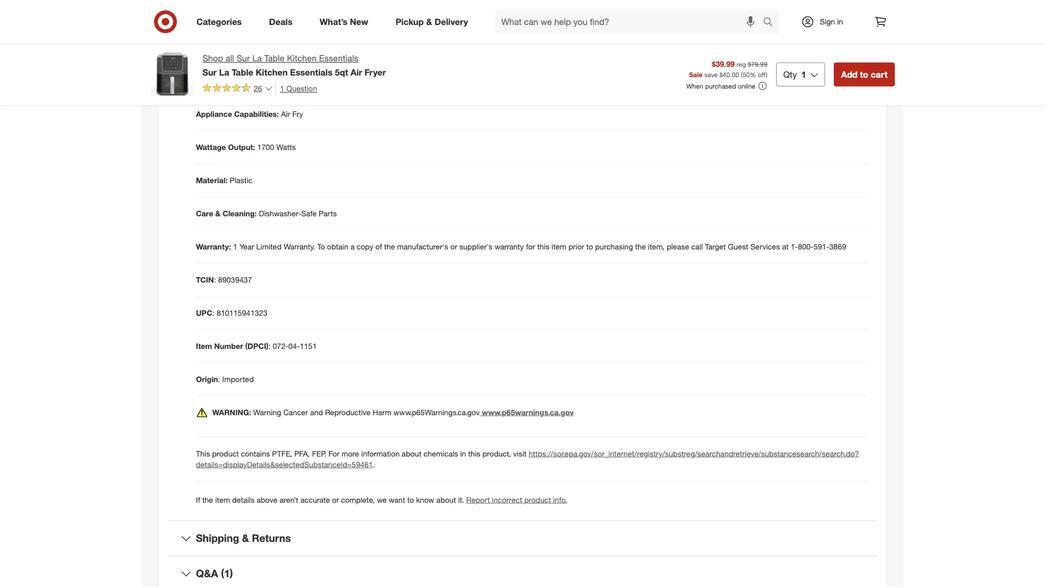Task type: locate. For each thing, give the bounding box(es) containing it.
1 horizontal spatial in
[[837, 17, 843, 26]]

1 for qty
[[801, 69, 806, 80]]

0 horizontal spatial 1
[[233, 242, 237, 252]]

item number (dpci) : 072-04-1151
[[196, 342, 317, 351]]

the left the item, at right top
[[635, 242, 646, 252]]

1 vertical spatial &
[[215, 209, 221, 218]]

nonstick
[[305, 10, 336, 19]]

0 horizontal spatial this
[[468, 449, 480, 459]]

1 left question
[[280, 83, 284, 93]]

material: plastic
[[196, 176, 252, 185]]

air right 5qt
[[351, 67, 362, 77]]

1 horizontal spatial item
[[552, 242, 566, 252]]

0 vertical spatial la
[[252, 53, 262, 64]]

1 horizontal spatial 1
[[280, 83, 284, 93]]

about
[[402, 449, 421, 459], [436, 496, 456, 505]]

appliance
[[196, 109, 232, 119]]

air down 1 question link
[[281, 109, 290, 119]]

2 horizontal spatial &
[[426, 16, 432, 27]]

0 horizontal spatial la
[[219, 67, 229, 77]]

0 horizontal spatial air
[[281, 109, 290, 119]]

0 horizontal spatial item
[[215, 496, 230, 505]]

off
[[758, 70, 766, 79]]

1 vertical spatial fry
[[292, 109, 303, 119]]

temperature
[[232, 10, 275, 19]]

the right of
[[384, 242, 395, 252]]

kitchen
[[287, 53, 317, 64], [256, 67, 288, 77]]

& left returns
[[242, 533, 249, 545]]

harm
[[373, 408, 391, 418]]

contains
[[241, 449, 270, 459]]

warranty: 1 year limited warranty. to obtain a copy of the manufacturer's or supplier's warranty for this item prior to purchasing the item, please call target guest services at 1-800-591-3869
[[196, 242, 846, 252]]

guest
[[728, 242, 748, 252]]

1 horizontal spatial product
[[524, 496, 551, 505]]

capabilities:
[[234, 109, 279, 119]]

1 horizontal spatial and
[[518, 10, 531, 19]]

deals link
[[260, 10, 306, 34]]

essentials up question
[[290, 67, 332, 77]]

to right prior at the top of the page
[[586, 242, 593, 252]]

1 horizontal spatial this
[[537, 242, 549, 252]]

fry left basket, on the top left of page
[[231, 76, 242, 86]]

(
[[741, 70, 743, 79]]

1 horizontal spatial to
[[586, 242, 593, 252]]

question
[[286, 83, 317, 93]]

the right if
[[202, 496, 213, 505]]

: left 810115941323
[[212, 308, 214, 318]]

pfa,
[[294, 449, 310, 459]]

warranty:
[[196, 242, 231, 252]]

tcin : 89039437
[[196, 275, 252, 285]]

to
[[317, 242, 325, 252]]

0 vertical spatial 1
[[801, 69, 806, 80]]

:
[[214, 275, 216, 285], [212, 308, 214, 318], [268, 342, 271, 351], [218, 375, 220, 384]]

0 horizontal spatial fry
[[231, 76, 242, 86]]

essentials up 5qt
[[319, 53, 358, 64]]

la down (volume):
[[252, 53, 262, 64]]

1 vertical spatial this
[[468, 449, 480, 459]]

purchased
[[705, 82, 736, 90]]

the
[[384, 242, 395, 252], [635, 242, 646, 252], [202, 496, 213, 505]]

0 vertical spatial sur
[[237, 53, 250, 64]]

air inside shop all sur la table kitchen essentials sur la table kitchen essentials 5qt air fryer
[[351, 67, 362, 77]]

this
[[537, 242, 549, 252], [468, 449, 480, 459]]

: left the 89039437 on the top left of page
[[214, 275, 216, 285]]

to inside button
[[860, 69, 868, 80]]

1151
[[300, 342, 317, 351]]

www.p65warnings.ca.gov
[[394, 408, 480, 418]]

0 horizontal spatial and
[[310, 408, 323, 418]]

. down "information"
[[373, 460, 375, 470]]

complete,
[[341, 496, 375, 505]]

manual,
[[309, 76, 336, 86]]

la down all
[[219, 67, 229, 77]]

& for shipping
[[242, 533, 249, 545]]

deals
[[269, 16, 292, 27]]

0 vertical spatial air
[[351, 67, 362, 77]]

basket,
[[244, 76, 269, 86]]

0 vertical spatial &
[[426, 16, 432, 27]]

1 vertical spatial or
[[332, 496, 339, 505]]

item
[[196, 342, 212, 351]]

1 vertical spatial about
[[436, 496, 456, 505]]

care & cleaning: dishwasher-safe parts
[[196, 209, 337, 218]]

or right accurate on the left bottom of page
[[332, 496, 339, 505]]

air
[[351, 67, 362, 77], [281, 109, 290, 119]]

shop
[[202, 53, 223, 64]]

output:
[[228, 142, 255, 152]]

about left it.
[[436, 496, 456, 505]]

to right want
[[407, 496, 414, 505]]

product left info.
[[524, 496, 551, 505]]

1 vertical spatial sur
[[202, 67, 217, 77]]

table up 26 link
[[232, 67, 253, 77]]

0 vertical spatial table
[[264, 53, 285, 64]]

1 horizontal spatial air
[[351, 67, 362, 77]]

800-
[[798, 242, 814, 252]]

coating,
[[338, 10, 366, 19]]

ptfe,
[[272, 449, 292, 459]]

fryer
[[365, 67, 386, 77]]

1 vertical spatial kitchen
[[256, 67, 288, 77]]

0 horizontal spatial to
[[407, 496, 414, 505]]

product right the this
[[212, 449, 239, 459]]

qty 1
[[783, 69, 806, 80]]

1 horizontal spatial .
[[373, 460, 375, 470]]

: left imported
[[218, 375, 220, 384]]

warning:
[[212, 408, 251, 418]]

cancer
[[283, 408, 308, 418]]

details
[[232, 496, 255, 505]]

when
[[686, 82, 703, 90]]

sur down 'shop' on the left
[[202, 67, 217, 77]]

1 right qty on the right
[[801, 69, 806, 80]]

fry
[[231, 76, 242, 86], [292, 109, 303, 119]]

0 vertical spatial in
[[837, 17, 843, 26]]

0 horizontal spatial &
[[215, 209, 221, 218]]

$79.99
[[748, 60, 767, 68]]

kitchen down quart
[[287, 53, 317, 64]]

1 vertical spatial 1
[[280, 83, 284, 93]]

1 vertical spatial la
[[219, 67, 229, 77]]

1 vertical spatial air
[[281, 109, 290, 119]]

1 vertical spatial table
[[232, 67, 253, 77]]

fry down 1 question link
[[292, 109, 303, 119]]

1 vertical spatial and
[[310, 408, 323, 418]]

1
[[801, 69, 806, 80], [280, 83, 284, 93], [233, 242, 237, 252]]

categories
[[197, 16, 242, 27]]

1 vertical spatial item
[[215, 496, 230, 505]]

warning
[[253, 408, 281, 418]]

display
[[533, 10, 558, 19]]

pickup & delivery link
[[386, 10, 482, 34]]

this right for
[[537, 242, 549, 252]]

: left 072-
[[268, 342, 271, 351]]

& for pickup
[[426, 16, 432, 27]]

& inside dropdown button
[[242, 533, 249, 545]]

591-
[[814, 242, 829, 252]]

: for imported
[[218, 375, 220, 384]]

in right chemicals
[[460, 449, 466, 459]]

www.p65warnings.ca.gov link
[[480, 408, 574, 418]]

it.
[[458, 496, 464, 505]]

image of sur la table kitchen essentials 5qt air fryer image
[[150, 52, 194, 96]]

in right the sign
[[837, 17, 843, 26]]

2 horizontal spatial the
[[635, 242, 646, 252]]

2 horizontal spatial to
[[860, 69, 868, 80]]

072-
[[273, 342, 288, 351]]

04-
[[288, 342, 300, 351]]

product,
[[482, 449, 511, 459]]

2 vertical spatial 1
[[233, 242, 237, 252]]

2 horizontal spatial 1
[[801, 69, 806, 80]]

above
[[257, 496, 277, 505]]

to right add
[[860, 69, 868, 80]]

please
[[667, 242, 689, 252]]

1 horizontal spatial &
[[242, 533, 249, 545]]

table down 5
[[264, 53, 285, 64]]

or left supplier's
[[450, 242, 457, 252]]

& right the pickup
[[426, 16, 432, 27]]

item left prior at the top of the page
[[552, 242, 566, 252]]

all
[[226, 53, 234, 64]]

& right 'care'
[[215, 209, 221, 218]]

. left for
[[324, 449, 326, 459]]

: for 810115941323
[[212, 308, 214, 318]]

0 horizontal spatial the
[[202, 496, 213, 505]]

sur
[[237, 53, 250, 64], [202, 67, 217, 77]]

and
[[518, 10, 531, 19], [310, 408, 323, 418]]

%
[[750, 70, 756, 79]]

0 vertical spatial product
[[212, 449, 239, 459]]

1 horizontal spatial la
[[252, 53, 262, 64]]

add to cart
[[841, 69, 888, 80]]

0 horizontal spatial about
[[402, 449, 421, 459]]

0 vertical spatial to
[[860, 69, 868, 80]]

0 vertical spatial .
[[324, 449, 326, 459]]

0 vertical spatial kitchen
[[287, 53, 317, 64]]

(1)
[[221, 568, 233, 581]]

2 vertical spatial &
[[242, 533, 249, 545]]

limited
[[256, 242, 282, 252]]

reproductive
[[325, 408, 371, 418]]

and right cancer
[[310, 408, 323, 418]]

1 horizontal spatial or
[[450, 242, 457, 252]]

product
[[212, 449, 239, 459], [524, 496, 551, 505]]

this left product,
[[468, 449, 480, 459]]

0 vertical spatial or
[[450, 242, 457, 252]]

2 vertical spatial to
[[407, 496, 414, 505]]

0 vertical spatial this
[[537, 242, 549, 252]]

1 left year
[[233, 242, 237, 252]]

sur down capacity (volume): 5 quart
[[237, 53, 250, 64]]

sign
[[820, 17, 835, 26]]

more
[[342, 449, 359, 459]]

0 horizontal spatial in
[[460, 449, 466, 459]]

and left display
[[518, 10, 531, 19]]

0 horizontal spatial sur
[[202, 67, 217, 77]]

to
[[860, 69, 868, 80], [586, 242, 593, 252], [407, 496, 414, 505]]

about left chemicals
[[402, 449, 421, 459]]

for
[[329, 449, 339, 459]]

item left details
[[215, 496, 230, 505]]

recipes
[[338, 76, 366, 86]]

imported
[[222, 375, 254, 384]]

.
[[324, 449, 326, 459], [373, 460, 375, 470]]

1 vertical spatial in
[[460, 449, 466, 459]]

kitchen up 26
[[256, 67, 288, 77]]

search button
[[758, 10, 784, 36]]



Task type: describe. For each thing, give the bounding box(es) containing it.
categories link
[[187, 10, 255, 34]]

watts
[[276, 142, 296, 152]]

89039437
[[218, 275, 252, 285]]

info.
[[553, 496, 567, 505]]

3869
[[829, 242, 846, 252]]

1 vertical spatial .
[[373, 460, 375, 470]]

what's new link
[[310, 10, 382, 34]]

material:
[[196, 176, 228, 185]]

window,
[[414, 10, 442, 19]]

fep
[[312, 449, 324, 459]]

1 for warranty:
[[233, 242, 237, 252]]

(dpci)
[[245, 342, 268, 351]]

1 vertical spatial to
[[586, 242, 593, 252]]

features: temperature control, nonstick coating, see-through window, timer, digital control and display
[[196, 10, 558, 19]]

prior
[[569, 242, 584, 252]]

origin
[[196, 375, 218, 384]]

capacity (volume): 5 quart
[[196, 43, 292, 52]]

plastic
[[230, 176, 252, 185]]

shop all sur la table kitchen essentials sur la table kitchen essentials 5qt air fryer
[[202, 53, 386, 77]]

shipping & returns
[[196, 533, 291, 545]]

qty
[[783, 69, 797, 80]]

this product contains ptfe, pfa, fep .
[[196, 449, 329, 459]]

quart
[[272, 43, 292, 52]]

capacity
[[196, 43, 228, 52]]

0 horizontal spatial .
[[324, 449, 326, 459]]

a
[[351, 242, 355, 252]]

: for 89039437
[[214, 275, 216, 285]]

0 horizontal spatial or
[[332, 496, 339, 505]]

delivery
[[435, 16, 468, 27]]

item,
[[648, 242, 665, 252]]

1 horizontal spatial the
[[384, 242, 395, 252]]

features:
[[196, 10, 230, 19]]

reg
[[737, 60, 746, 68]]

1700
[[257, 142, 274, 152]]

0 horizontal spatial product
[[212, 449, 239, 459]]

https://sor.epa.gov/sor_internet/registry/substreg/searchandretrieve/substancesearch/search.do? details=displaydetails&selectedsubstanceid=59461
[[196, 449, 859, 470]]

through
[[384, 10, 412, 19]]

for
[[526, 242, 535, 252]]

warranty.
[[284, 242, 315, 252]]

target
[[705, 242, 726, 252]]

when purchased online
[[686, 82, 756, 90]]

returns
[[252, 533, 291, 545]]

q&a
[[196, 568, 218, 581]]

1 vertical spatial essentials
[[290, 67, 332, 77]]

supplier's
[[459, 242, 493, 252]]

report incorrect product info. button
[[466, 495, 567, 506]]

5
[[266, 43, 270, 52]]

pickup
[[396, 16, 424, 27]]

parts
[[319, 209, 337, 218]]

cleaning:
[[223, 209, 257, 218]]

shipping
[[196, 533, 239, 545]]

warning: warning  cancer and reproductive harm www.p65warnings.ca.gov www.p65warnings.ca.gov
[[212, 408, 574, 418]]

www.p65warnings.ca.gov
[[482, 408, 574, 418]]

timer,
[[445, 10, 465, 19]]

copy
[[357, 242, 373, 252]]

control
[[491, 10, 516, 19]]

What can we help you find? suggestions appear below search field
[[495, 10, 766, 34]]

this
[[196, 449, 210, 459]]

upc : 810115941323
[[196, 308, 267, 318]]

what's new
[[320, 16, 368, 27]]

0 vertical spatial and
[[518, 10, 531, 19]]

0 vertical spatial item
[[552, 242, 566, 252]]

0 horizontal spatial table
[[232, 67, 253, 77]]

for more information about chemicals in this product, visit
[[329, 449, 527, 459]]

26 link
[[202, 82, 273, 95]]

1 horizontal spatial table
[[264, 53, 285, 64]]

sale
[[689, 70, 703, 79]]

1 vertical spatial product
[[524, 496, 551, 505]]

purchasing
[[595, 242, 633, 252]]

$39.99
[[712, 59, 735, 69]]

1 horizontal spatial fry
[[292, 109, 303, 119]]

upc
[[196, 308, 212, 318]]

sign in link
[[792, 10, 860, 34]]

& for care
[[215, 209, 221, 218]]

shipping & returns button
[[168, 522, 877, 557]]

of
[[375, 242, 382, 252]]

services
[[751, 242, 780, 252]]

0 vertical spatial about
[[402, 449, 421, 459]]

chemicals
[[424, 449, 458, 459]]

year
[[239, 242, 254, 252]]

0 vertical spatial fry
[[231, 76, 242, 86]]

online
[[738, 82, 756, 90]]

0 vertical spatial essentials
[[319, 53, 358, 64]]

1 horizontal spatial sur
[[237, 53, 250, 64]]

sign in
[[820, 17, 843, 26]]

1 horizontal spatial about
[[436, 496, 456, 505]]

search
[[758, 17, 784, 28]]

see-
[[368, 10, 384, 19]]

report
[[466, 496, 490, 505]]

wattage output: 1700 watts
[[196, 142, 296, 152]]

50
[[743, 70, 750, 79]]

1 inside 1 question link
[[280, 83, 284, 93]]

1-
[[791, 242, 798, 252]]

aren't
[[280, 496, 298, 505]]

accurate
[[300, 496, 330, 505]]



Task type: vqa. For each thing, say whether or not it's contained in the screenshot.
save
yes



